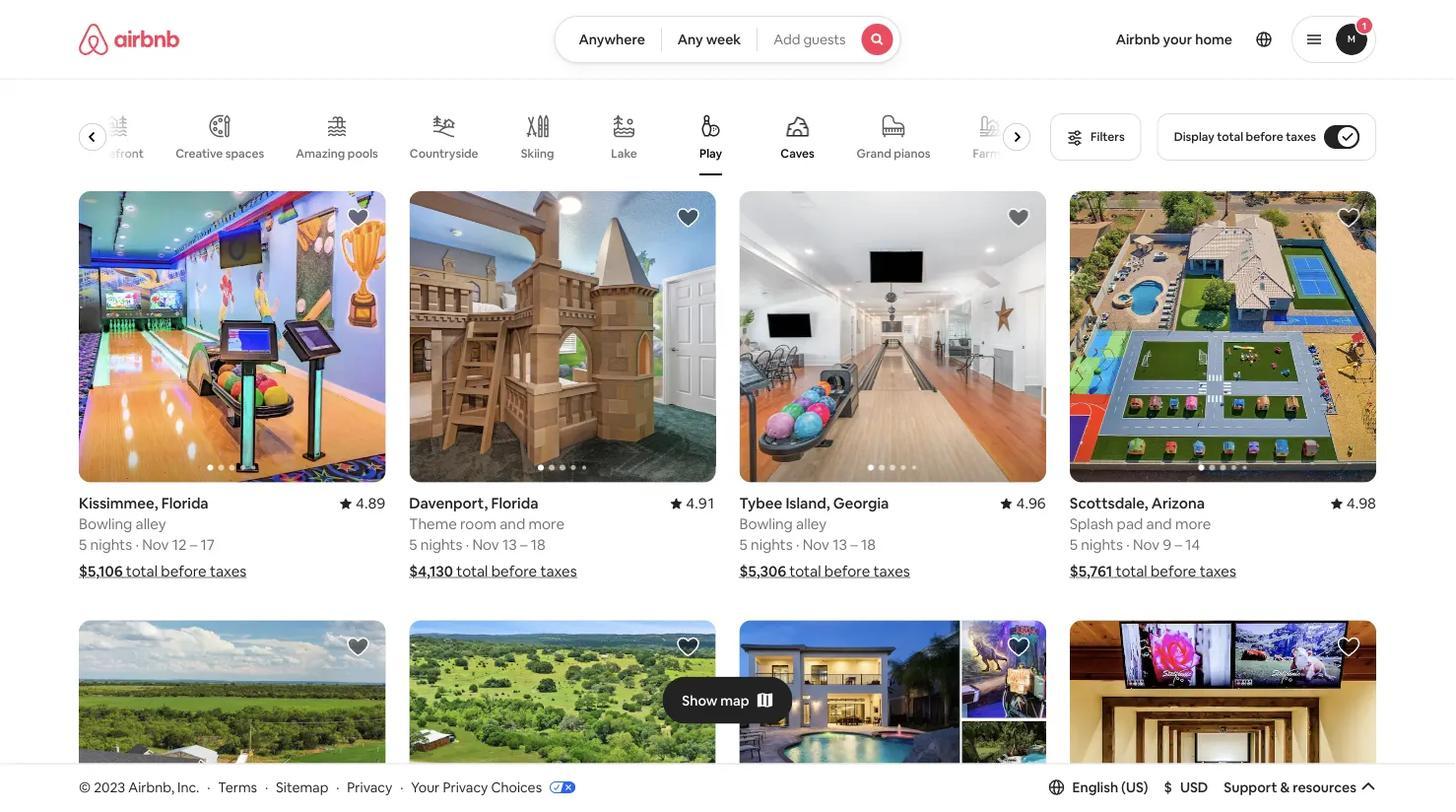 Task type: locate. For each thing, give the bounding box(es) containing it.
bowling down kissimmee,
[[79, 515, 132, 534]]

before inside "tybee island, georgia bowling alley 5 nights · nov 13 – 18 $5,306 total before taxes"
[[825, 562, 870, 581]]

1 horizontal spatial 18
[[861, 535, 876, 554]]

nov down room
[[472, 535, 499, 554]]

room
[[460, 515, 497, 534]]

choices
[[491, 778, 542, 796]]

1 horizontal spatial bowling
[[740, 515, 793, 534]]

0 horizontal spatial alley
[[136, 515, 166, 534]]

– inside the davenport, florida theme room and more 5 nights · nov 13 – 18 $4,130 total before taxes
[[520, 535, 528, 554]]

more right room
[[529, 515, 565, 534]]

1 florida from the left
[[161, 494, 209, 513]]

· left 12
[[135, 535, 139, 554]]

nights down the splash
[[1081, 535, 1123, 554]]

total right $4,130
[[456, 562, 488, 581]]

bowling inside "tybee island, georgia bowling alley 5 nights · nov 13 – 18 $5,306 total before taxes"
[[740, 515, 793, 534]]

2 more from the left
[[1176, 515, 1211, 534]]

more inside scottsdale, arizona splash pad and more 5 nights · nov 9 – 14 $5,761 total before taxes
[[1176, 515, 1211, 534]]

nov inside kissimmee, florida bowling alley 5 nights · nov 12 – 17 $5,106 total before taxes
[[142, 535, 169, 554]]

add to wishlist: ovalo, texas image
[[346, 635, 370, 659]]

nights inside scottsdale, arizona splash pad and more 5 nights · nov 9 – 14 $5,761 total before taxes
[[1081, 535, 1123, 554]]

lakefront
[[90, 146, 144, 161]]

and up 9
[[1147, 515, 1172, 534]]

2 florida from the left
[[491, 494, 538, 513]]

bowling
[[79, 515, 132, 534], [740, 515, 793, 534]]

terms
[[218, 778, 257, 796]]

davenport, florida theme room and more 5 nights · nov 13 – 18 $4,130 total before taxes
[[409, 494, 577, 581]]

4 – from the left
[[1175, 535, 1182, 554]]

taxes inside scottsdale, arizona splash pad and more 5 nights · nov 9 – 14 $5,761 total before taxes
[[1200, 562, 1237, 581]]

1 nights from the left
[[90, 535, 132, 554]]

1 and from the left
[[500, 515, 526, 534]]

1 bowling from the left
[[79, 515, 132, 534]]

5 up $5,306
[[740, 535, 748, 554]]

more up 14
[[1176, 515, 1211, 534]]

taxes
[[1286, 129, 1317, 144], [210, 562, 247, 581], [540, 562, 577, 581], [874, 562, 910, 581], [1200, 562, 1237, 581]]

0 horizontal spatial 13
[[503, 535, 517, 554]]

add to wishlist: davenport, florida image
[[676, 206, 700, 230]]

5 up the $5,106
[[79, 535, 87, 554]]

9
[[1163, 535, 1172, 554]]

inc.
[[177, 778, 199, 796]]

1 horizontal spatial privacy
[[443, 778, 488, 796]]

1 nov from the left
[[142, 535, 169, 554]]

pianos
[[895, 146, 931, 161]]

group
[[79, 99, 1039, 175], [79, 191, 386, 483], [409, 191, 716, 483], [740, 191, 1046, 483], [1070, 191, 1377, 483], [79, 621, 386, 811], [409, 621, 716, 811], [740, 621, 1046, 811], [1070, 621, 1377, 811]]

nov left 12
[[142, 535, 169, 554]]

2 13 from the left
[[833, 535, 847, 554]]

total inside "tybee island, georgia bowling alley 5 nights · nov 13 – 18 $5,306 total before taxes"
[[790, 562, 821, 581]]

privacy left your
[[347, 778, 392, 796]]

privacy right your
[[443, 778, 488, 796]]

2 privacy from the left
[[443, 778, 488, 796]]

total right the $5,106
[[126, 562, 158, 581]]

show
[[682, 691, 718, 709]]

home
[[1196, 31, 1233, 48]]

taxes inside kissimmee, florida bowling alley 5 nights · nov 12 – 17 $5,106 total before taxes
[[210, 562, 247, 581]]

before down 12
[[161, 562, 207, 581]]

2 alley from the left
[[796, 515, 827, 534]]

countryside
[[410, 146, 479, 161]]

$5,306
[[740, 562, 786, 581]]

nights inside "tybee island, georgia bowling alley 5 nights · nov 13 – 18 $5,306 total before taxes"
[[751, 535, 793, 554]]

2 bowling from the left
[[740, 515, 793, 534]]

4.91 out of 5 average rating image
[[670, 494, 716, 513]]

alley down kissimmee,
[[136, 515, 166, 534]]

spaces
[[226, 146, 265, 161]]

1 5 from the left
[[79, 535, 87, 554]]

display
[[1174, 129, 1215, 144]]

1 – from the left
[[190, 535, 197, 554]]

nov down island,
[[803, 535, 830, 554]]

skiing
[[521, 146, 555, 161]]

0 horizontal spatial and
[[500, 515, 526, 534]]

4.91
[[686, 494, 716, 513]]

anywhere button
[[554, 16, 662, 63]]

display total before taxes
[[1174, 129, 1317, 144]]

nights
[[90, 535, 132, 554], [421, 535, 463, 554], [751, 535, 793, 554], [1081, 535, 1123, 554]]

english
[[1073, 778, 1119, 796]]

4 nov from the left
[[1133, 535, 1160, 554]]

resources
[[1293, 778, 1357, 796]]

alley down island,
[[796, 515, 827, 534]]

18
[[531, 535, 546, 554], [861, 535, 876, 554]]

5 down 'theme'
[[409, 535, 417, 554]]

1 horizontal spatial 13
[[833, 535, 847, 554]]

0 horizontal spatial 18
[[531, 535, 546, 554]]

add to wishlist: kissimmee, florida image
[[1007, 635, 1031, 659]]

taxes inside the davenport, florida theme room and more 5 nights · nov 13 – 18 $4,130 total before taxes
[[540, 562, 577, 581]]

and inside the davenport, florida theme room and more 5 nights · nov 13 – 18 $4,130 total before taxes
[[500, 515, 526, 534]]

13
[[503, 535, 517, 554], [833, 535, 847, 554]]

guests
[[804, 31, 846, 48]]

and
[[500, 515, 526, 534], [1147, 515, 1172, 534]]

more inside the davenport, florida theme room and more 5 nights · nov 13 – 18 $4,130 total before taxes
[[529, 515, 565, 534]]

nov left 9
[[1133, 535, 1160, 554]]

· left your
[[400, 778, 403, 796]]

and right room
[[500, 515, 526, 534]]

None search field
[[554, 16, 901, 63]]

2 and from the left
[[1147, 515, 1172, 534]]

3 nov from the left
[[803, 535, 830, 554]]

1 alley from the left
[[136, 515, 166, 534]]

1 horizontal spatial alley
[[796, 515, 827, 534]]

and inside scottsdale, arizona splash pad and more 5 nights · nov 9 – 14 $5,761 total before taxes
[[1147, 515, 1172, 534]]

5 inside kissimmee, florida bowling alley 5 nights · nov 12 – 17 $5,106 total before taxes
[[79, 535, 87, 554]]

$
[[1164, 778, 1173, 796]]

nights down 'theme'
[[421, 535, 463, 554]]

3 nights from the left
[[751, 535, 793, 554]]

total right display
[[1217, 129, 1244, 144]]

total right $5,306
[[790, 562, 821, 581]]

privacy
[[347, 778, 392, 796], [443, 778, 488, 796]]

1 horizontal spatial florida
[[491, 494, 538, 513]]

airbnb your home link
[[1104, 19, 1245, 60]]

1 horizontal spatial and
[[1147, 515, 1172, 534]]

before down georgia
[[825, 562, 870, 581]]

support & resources
[[1224, 778, 1357, 796]]

before down room
[[491, 562, 537, 581]]

total inside scottsdale, arizona splash pad and more 5 nights · nov 9 – 14 $5,761 total before taxes
[[1116, 562, 1148, 581]]

4 5 from the left
[[1070, 535, 1078, 554]]

1 13 from the left
[[503, 535, 517, 554]]

$5,106
[[79, 562, 123, 581]]

2023
[[94, 778, 125, 796]]

add to wishlist: kissimmee, florida image
[[346, 206, 370, 230]]

creative
[[176, 146, 223, 161]]

nov
[[142, 535, 169, 554], [472, 535, 499, 554], [803, 535, 830, 554], [1133, 535, 1160, 554]]

creative spaces
[[176, 146, 265, 161]]

more
[[529, 515, 565, 534], [1176, 515, 1211, 534]]

airbnb,
[[128, 778, 174, 796]]

0 horizontal spatial privacy
[[347, 778, 392, 796]]

4.98 out of 5 average rating image
[[1331, 494, 1377, 513]]

grand pianos
[[857, 146, 931, 161]]

amazing pools
[[296, 146, 379, 161]]

· inside scottsdale, arizona splash pad and more 5 nights · nov 9 – 14 $5,761 total before taxes
[[1126, 535, 1130, 554]]

0 horizontal spatial florida
[[161, 494, 209, 513]]

play
[[700, 146, 723, 161]]

· down the pad
[[1126, 535, 1130, 554]]

before right display
[[1246, 129, 1284, 144]]

scottsdale, arizona splash pad and more 5 nights · nov 9 – 14 $5,761 total before taxes
[[1070, 494, 1237, 581]]

–
[[190, 535, 197, 554], [520, 535, 528, 554], [851, 535, 858, 554], [1175, 535, 1182, 554]]

1 horizontal spatial more
[[1176, 515, 1211, 534]]

kissimmee,
[[79, 494, 158, 513]]

5 inside the davenport, florida theme room and more 5 nights · nov 13 – 18 $4,130 total before taxes
[[409, 535, 417, 554]]

1 18 from the left
[[531, 535, 546, 554]]

0 horizontal spatial bowling
[[79, 515, 132, 534]]

florida up 12
[[161, 494, 209, 513]]

add to wishlist: evart, michigan image
[[1337, 635, 1361, 659]]

total right $5,761
[[1116, 562, 1148, 581]]

before inside kissimmee, florida bowling alley 5 nights · nov 12 – 17 $5,106 total before taxes
[[161, 562, 207, 581]]

taxes inside "tybee island, georgia bowling alley 5 nights · nov 13 – 18 $5,306 total before taxes"
[[874, 562, 910, 581]]

2 18 from the left
[[861, 535, 876, 554]]

before down 9
[[1151, 562, 1197, 581]]

– inside kissimmee, florida bowling alley 5 nights · nov 12 – 17 $5,106 total before taxes
[[190, 535, 197, 554]]

total inside the davenport, florida theme room and more 5 nights · nov 13 – 18 $4,130 total before taxes
[[456, 562, 488, 581]]

florida up room
[[491, 494, 538, 513]]

4.98
[[1347, 494, 1377, 513]]

davenport,
[[409, 494, 488, 513]]

5 down the splash
[[1070, 535, 1078, 554]]

·
[[135, 535, 139, 554], [466, 535, 469, 554], [796, 535, 800, 554], [1126, 535, 1130, 554], [207, 778, 210, 796], [265, 778, 268, 796], [336, 778, 339, 796], [400, 778, 403, 796]]

privacy link
[[347, 778, 392, 796]]

$ usd
[[1164, 778, 1208, 796]]

total
[[1217, 129, 1244, 144], [126, 562, 158, 581], [456, 562, 488, 581], [790, 562, 821, 581], [1116, 562, 1148, 581]]

theme
[[409, 515, 457, 534]]

terms · sitemap · privacy
[[218, 778, 392, 796]]

bowling down tybee
[[740, 515, 793, 534]]

$4,130
[[409, 562, 453, 581]]

florida inside kissimmee, florida bowling alley 5 nights · nov 12 – 17 $5,106 total before taxes
[[161, 494, 209, 513]]

· inside the davenport, florida theme room and more 5 nights · nov 13 – 18 $4,130 total before taxes
[[466, 535, 469, 554]]

alley
[[136, 515, 166, 534], [796, 515, 827, 534]]

$5,761
[[1070, 562, 1113, 581]]

2 – from the left
[[520, 535, 528, 554]]

florida
[[161, 494, 209, 513], [491, 494, 538, 513]]

4.96 out of 5 average rating image
[[1001, 494, 1046, 513]]

nights inside the davenport, florida theme room and more 5 nights · nov 13 – 18 $4,130 total before taxes
[[421, 535, 463, 554]]

3 – from the left
[[851, 535, 858, 554]]

2 nights from the left
[[421, 535, 463, 554]]

add guests button
[[757, 16, 901, 63]]

map
[[721, 691, 750, 709]]

nights up $5,306
[[751, 535, 793, 554]]

2 5 from the left
[[409, 535, 417, 554]]

any week
[[678, 31, 741, 48]]

3 5 from the left
[[740, 535, 748, 554]]

nights up the $5,106
[[90, 535, 132, 554]]

before
[[1246, 129, 1284, 144], [161, 562, 207, 581], [491, 562, 537, 581], [825, 562, 870, 581], [1151, 562, 1197, 581]]

&
[[1280, 778, 1290, 796]]

more for nov 9 – 14
[[1176, 515, 1211, 534]]

· down room
[[466, 535, 469, 554]]

display total before taxes button
[[1158, 113, 1377, 161]]

0 horizontal spatial more
[[529, 515, 565, 534]]

2 nov from the left
[[472, 535, 499, 554]]

4 nights from the left
[[1081, 535, 1123, 554]]

florida inside the davenport, florida theme room and more 5 nights · nov 13 – 18 $4,130 total before taxes
[[491, 494, 538, 513]]

· down island,
[[796, 535, 800, 554]]

1 more from the left
[[529, 515, 565, 534]]



Task type: vqa. For each thing, say whether or not it's contained in the screenshot.
the Island,
yes



Task type: describe. For each thing, give the bounding box(es) containing it.
terms link
[[218, 778, 257, 796]]

show map button
[[662, 677, 793, 724]]

before inside button
[[1246, 129, 1284, 144]]

add to wishlist: tybee island, georgia image
[[1007, 206, 1031, 230]]

nights inside kissimmee, florida bowling alley 5 nights · nov 12 – 17 $5,106 total before taxes
[[90, 535, 132, 554]]

caves
[[781, 146, 815, 161]]

arizona
[[1152, 494, 1205, 513]]

florida for alley
[[161, 494, 209, 513]]

splash
[[1070, 515, 1114, 534]]

· right terms
[[265, 778, 268, 796]]

– inside "tybee island, georgia bowling alley 5 nights · nov 13 – 18 $5,306 total before taxes"
[[851, 535, 858, 554]]

week
[[706, 31, 741, 48]]

pools
[[348, 146, 379, 161]]

add
[[774, 31, 801, 48]]

4.89
[[356, 494, 386, 513]]

amazing
[[296, 146, 346, 161]]

5 inside "tybee island, georgia bowling alley 5 nights · nov 13 – 18 $5,306 total before taxes"
[[740, 535, 748, 554]]

13 inside "tybee island, georgia bowling alley 5 nights · nov 13 – 18 $5,306 total before taxes"
[[833, 535, 847, 554]]

4.96
[[1016, 494, 1046, 513]]

profile element
[[925, 0, 1377, 79]]

tybee island, georgia bowling alley 5 nights · nov 13 – 18 $5,306 total before taxes
[[740, 494, 910, 581]]

(us)
[[1122, 778, 1149, 796]]

georgia
[[833, 494, 889, 513]]

airbnb
[[1116, 31, 1160, 48]]

· inside kissimmee, florida bowling alley 5 nights · nov 12 – 17 $5,106 total before taxes
[[135, 535, 139, 554]]

alley inside "tybee island, georgia bowling alley 5 nights · nov 13 – 18 $5,306 total before taxes"
[[796, 515, 827, 534]]

support
[[1224, 778, 1278, 796]]

– inside scottsdale, arizona splash pad and more 5 nights · nov 9 – 14 $5,761 total before taxes
[[1175, 535, 1182, 554]]

your privacy choices link
[[411, 778, 576, 797]]

group containing lakefront
[[79, 99, 1039, 175]]

farms
[[974, 146, 1007, 161]]

13 inside the davenport, florida theme room and more 5 nights · nov 13 – 18 $4,130 total before taxes
[[503, 535, 517, 554]]

sitemap
[[276, 778, 329, 796]]

florida for room
[[491, 494, 538, 513]]

· right inc.
[[207, 778, 210, 796]]

©
[[79, 778, 91, 796]]

grand
[[857, 146, 892, 161]]

total inside display total before taxes button
[[1217, 129, 1244, 144]]

airbnb your home
[[1116, 31, 1233, 48]]

usd
[[1180, 778, 1208, 796]]

show map
[[682, 691, 750, 709]]

english (us)
[[1073, 778, 1149, 796]]

more for nov 13 – 18
[[529, 515, 565, 534]]

and for 13
[[500, 515, 526, 534]]

add to wishlist: scottsdale, arizona image
[[1337, 206, 1361, 230]]

17
[[201, 535, 215, 554]]

your
[[411, 778, 440, 796]]

english (us) button
[[1049, 778, 1149, 796]]

before inside scottsdale, arizona splash pad and more 5 nights · nov 9 – 14 $5,761 total before taxes
[[1151, 562, 1197, 581]]

anywhere
[[579, 31, 645, 48]]

filters button
[[1051, 113, 1142, 161]]

nov inside scottsdale, arizona splash pad and more 5 nights · nov 9 – 14 $5,761 total before taxes
[[1133, 535, 1160, 554]]

add to wishlist: dripping springs, texas image
[[676, 635, 700, 659]]

any
[[678, 31, 703, 48]]

none search field containing anywhere
[[554, 16, 901, 63]]

scottsdale,
[[1070, 494, 1149, 513]]

1 button
[[1292, 16, 1377, 63]]

© 2023 airbnb, inc. ·
[[79, 778, 210, 796]]

· inside "tybee island, georgia bowling alley 5 nights · nov 13 – 18 $5,306 total before taxes"
[[796, 535, 800, 554]]

add guests
[[774, 31, 846, 48]]

any week button
[[661, 16, 758, 63]]

taxes inside button
[[1286, 129, 1317, 144]]

lake
[[612, 146, 638, 161]]

kissimmee, florida bowling alley 5 nights · nov 12 – 17 $5,106 total before taxes
[[79, 494, 247, 581]]

tybee
[[740, 494, 783, 513]]

· left privacy link
[[336, 778, 339, 796]]

your privacy choices
[[411, 778, 542, 796]]

island,
[[786, 494, 830, 513]]

total inside kissimmee, florida bowling alley 5 nights · nov 12 – 17 $5,106 total before taxes
[[126, 562, 158, 581]]

1
[[1363, 19, 1367, 32]]

and for 9
[[1147, 515, 1172, 534]]

18 inside "tybee island, georgia bowling alley 5 nights · nov 13 – 18 $5,306 total before taxes"
[[861, 535, 876, 554]]

5 inside scottsdale, arizona splash pad and more 5 nights · nov 9 – 14 $5,761 total before taxes
[[1070, 535, 1078, 554]]

support & resources button
[[1224, 778, 1377, 796]]

alley inside kissimmee, florida bowling alley 5 nights · nov 12 – 17 $5,106 total before taxes
[[136, 515, 166, 534]]

1 privacy from the left
[[347, 778, 392, 796]]

your
[[1163, 31, 1193, 48]]

before inside the davenport, florida theme room and more 5 nights · nov 13 – 18 $4,130 total before taxes
[[491, 562, 537, 581]]

12
[[172, 535, 187, 554]]

sitemap link
[[276, 778, 329, 796]]

filters
[[1091, 129, 1125, 144]]

nov inside the davenport, florida theme room and more 5 nights · nov 13 – 18 $4,130 total before taxes
[[472, 535, 499, 554]]

18 inside the davenport, florida theme room and more 5 nights · nov 13 – 18 $4,130 total before taxes
[[531, 535, 546, 554]]

pad
[[1117, 515, 1143, 534]]

4.89 out of 5 average rating image
[[340, 494, 386, 513]]

nov inside "tybee island, georgia bowling alley 5 nights · nov 13 – 18 $5,306 total before taxes"
[[803, 535, 830, 554]]

bowling inside kissimmee, florida bowling alley 5 nights · nov 12 – 17 $5,106 total before taxes
[[79, 515, 132, 534]]

14
[[1186, 535, 1200, 554]]



